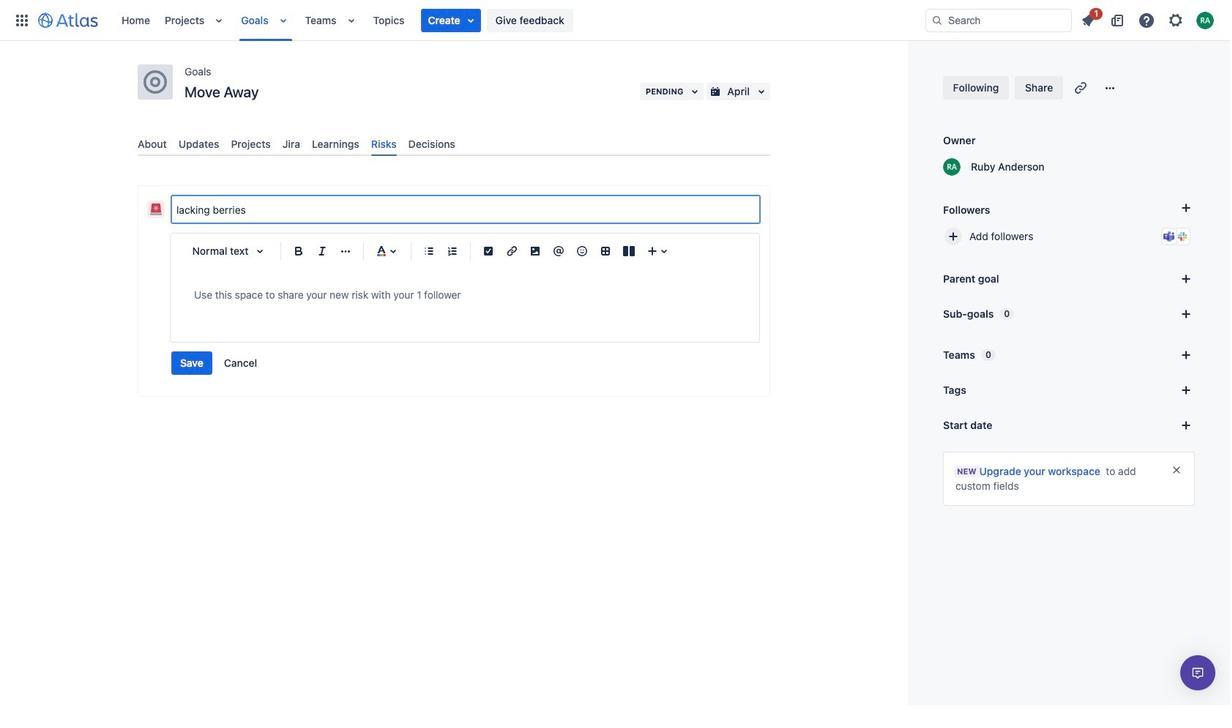 Task type: describe. For each thing, give the bounding box(es) containing it.
list item inside list
[[421, 8, 481, 32]]

notifications image
[[1079, 11, 1097, 29]]

more formatting image
[[337, 242, 354, 260]]

list formating group
[[417, 240, 464, 263]]

set start date image
[[1177, 417, 1195, 434]]

action item [] image
[[480, 242, 497, 260]]

risk icon image
[[150, 204, 162, 215]]

settings image
[[1167, 11, 1185, 29]]

link ⌘k image
[[503, 242, 521, 260]]

search image
[[931, 14, 943, 26]]

text formatting group
[[287, 240, 357, 263]]

account image
[[1196, 11, 1214, 29]]

mention @ image
[[550, 242, 567, 260]]

add follower image
[[945, 228, 962, 245]]

0 horizontal spatial list
[[114, 0, 925, 41]]

emoji : image
[[573, 242, 591, 260]]

bullet list ⌘⇧8 image
[[420, 242, 438, 260]]

Main content area, start typing to enter text. text field
[[194, 286, 736, 304]]

close banner image
[[1171, 464, 1182, 476]]

What's the summary of your risk? text field
[[172, 196, 759, 223]]

Search field
[[925, 8, 1072, 32]]



Task type: vqa. For each thing, say whether or not it's contained in the screenshot.
the rightmost LIST ITEM
yes



Task type: locate. For each thing, give the bounding box(es) containing it.
add a follower image
[[1177, 199, 1195, 217]]

0 horizontal spatial list item
[[421, 8, 481, 32]]

top element
[[9, 0, 925, 41]]

add team image
[[1177, 346, 1195, 364]]

1 horizontal spatial list item
[[1075, 5, 1103, 32]]

italic ⌘i image
[[313, 242, 331, 260]]

goal icon image
[[144, 70, 167, 94]]

more icon image
[[1101, 79, 1119, 97]]

add image, video, or file image
[[526, 242, 544, 260]]

help image
[[1138, 11, 1155, 29]]

banner
[[0, 0, 1230, 41]]

numbered list ⌘⇧7 image
[[444, 242, 461, 260]]

1 horizontal spatial list
[[1075, 5, 1221, 32]]

open intercom messenger image
[[1189, 664, 1207, 682]]

msteams logo showing  channels are connected to this goal image
[[1163, 231, 1175, 242]]

tab list
[[132, 132, 776, 156]]

group
[[171, 352, 266, 375]]

switch to... image
[[13, 11, 31, 29]]

list
[[114, 0, 925, 41], [1075, 5, 1221, 32]]

slack logo showing nan channels are connected to this goal image
[[1177, 231, 1188, 242]]

table ⇧⌥t image
[[597, 242, 614, 260]]

bold ⌘b image
[[290, 242, 308, 260]]

layouts image
[[620, 242, 638, 260]]

list item
[[1075, 5, 1103, 32], [421, 8, 481, 32]]

None search field
[[925, 8, 1072, 32]]

add tag image
[[1177, 381, 1195, 399]]



